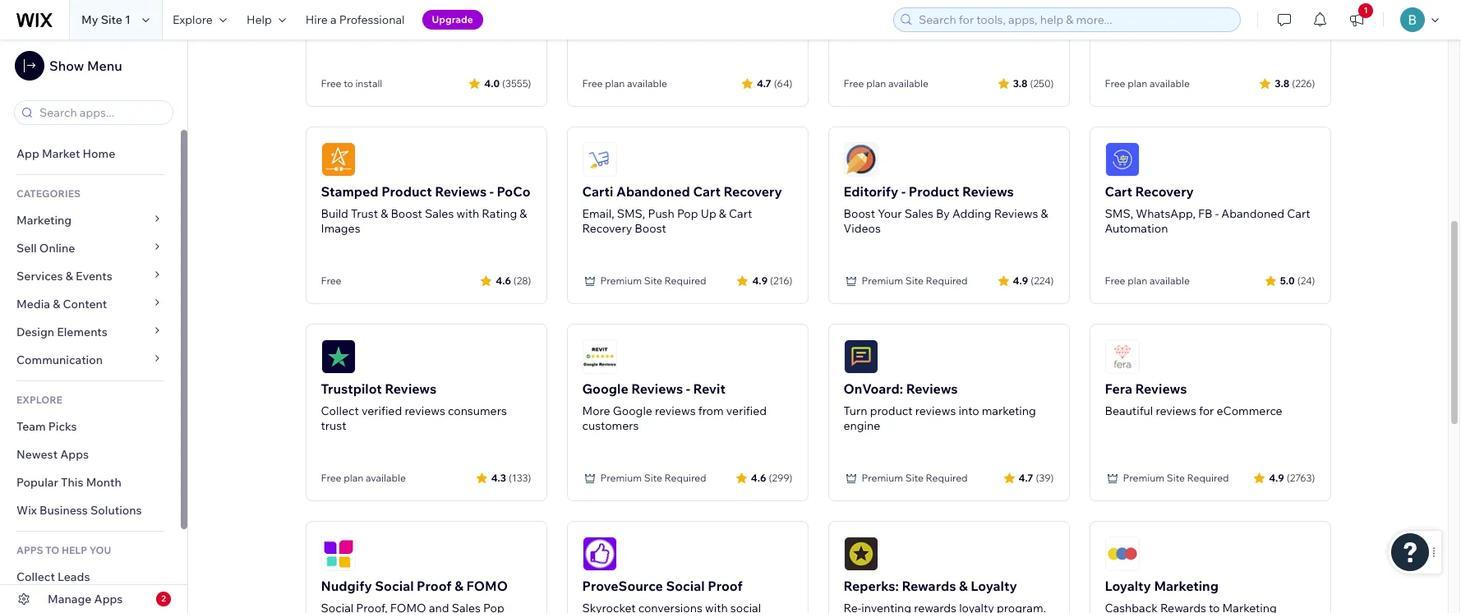 Task type: vqa. For each thing, say whether or not it's contained in the screenshot.
Editorify ‑ Product Reviews logo
yes



Task type: locate. For each thing, give the bounding box(es) containing it.
0 horizontal spatial 3.8
[[1013, 77, 1028, 89]]

social for provesource
[[666, 578, 705, 594]]

1 horizontal spatial 4.7
[[1019, 472, 1034, 484]]

& inside editorify ‑ product reviews boost your sales by adding reviews & videos
[[1041, 206, 1049, 221]]

1 horizontal spatial social
[[666, 578, 705, 594]]

nudgify social proof & fomo logo image
[[321, 537, 356, 571]]

2 horizontal spatial boost
[[844, 206, 876, 221]]

build
[[321, 206, 349, 221]]

1 horizontal spatial abandoned
[[1222, 206, 1285, 221]]

product up 'by'
[[909, 183, 960, 200]]

free down automation
[[1105, 275, 1126, 287]]

1 vertical spatial -
[[1216, 206, 1219, 221]]

site down fera reviews beautiful reviews for ecommerce at the right bottom
[[1167, 472, 1186, 484]]

2 sales from the left
[[905, 206, 934, 221]]

0 vertical spatial 4.7
[[757, 77, 772, 89]]

reviews right adding
[[995, 206, 1039, 221]]

2 social from the left
[[666, 578, 705, 594]]

4.9
[[753, 274, 768, 287], [1013, 274, 1029, 287], [1270, 472, 1285, 484]]

1 horizontal spatial -
[[686, 381, 691, 397]]

apps to help you
[[16, 544, 111, 557]]

nudgify
[[321, 578, 372, 594]]

cart up 5.0 (24)
[[1288, 206, 1311, 221]]

3 reviews from the left
[[916, 404, 956, 419]]

1 horizontal spatial 4.9
[[1013, 274, 1029, 287]]

0 horizontal spatial product
[[382, 183, 432, 200]]

premium down 'beautiful' at the bottom right
[[1124, 472, 1165, 484]]

1 horizontal spatial sms,
[[1105, 206, 1134, 221]]

2 proof from the left
[[708, 578, 743, 594]]

1 3.8 from the left
[[1013, 77, 1028, 89]]

premium down 'videos'
[[862, 275, 904, 287]]

0 horizontal spatial -
[[490, 183, 494, 200]]

up
[[701, 206, 717, 221]]

free right (64)
[[844, 77, 865, 90]]

plan
[[605, 77, 625, 90], [867, 77, 887, 90], [1128, 77, 1148, 90], [1128, 275, 1148, 287], [344, 472, 364, 484]]

recovery
[[724, 183, 783, 200], [1136, 183, 1195, 200], [583, 221, 632, 236]]

1 vertical spatial abandoned
[[1222, 206, 1285, 221]]

trust
[[351, 206, 378, 221]]

(133)
[[509, 472, 532, 484]]

required down from
[[665, 472, 707, 484]]

0 vertical spatial marketing
[[16, 213, 72, 228]]

2 horizontal spatial recovery
[[1136, 183, 1195, 200]]

google right more
[[613, 404, 653, 419]]

2 vertical spatial -
[[686, 381, 691, 397]]

4.6
[[496, 274, 511, 287], [751, 472, 767, 484]]

1 horizontal spatial marketing
[[1155, 578, 1219, 594]]

social right the provesource
[[666, 578, 705, 594]]

premium site required down product
[[862, 472, 968, 484]]

2 verified from the left
[[727, 404, 767, 419]]

upgrade button
[[422, 10, 483, 30]]

2 reviews from the left
[[655, 404, 696, 419]]

loyalty
[[971, 578, 1018, 594], [1105, 578, 1152, 594]]

reperks:
[[844, 578, 899, 594]]

product right stamped
[[382, 183, 432, 200]]

1 horizontal spatial sales
[[905, 206, 934, 221]]

(224)
[[1031, 274, 1054, 287]]

1 horizontal spatial boost
[[635, 221, 667, 236]]

& right the up
[[719, 206, 727, 221]]

1 horizontal spatial 4.6
[[751, 472, 767, 484]]

professional
[[339, 12, 405, 27]]

plan down automation
[[1128, 275, 1148, 287]]

1 vertical spatial 4.6
[[751, 472, 767, 484]]

0 vertical spatial collect
[[321, 404, 359, 419]]

onvoard: reviews turn product reviews into marketing engine
[[844, 381, 1037, 433]]

free plan available down trust
[[321, 472, 406, 484]]

reviews up product
[[907, 381, 958, 397]]

sms, left push
[[617, 206, 646, 221]]

premium site required down for
[[1124, 472, 1230, 484]]

explore
[[173, 12, 213, 27]]

2 3.8 from the left
[[1276, 77, 1290, 89]]

4.9 for recovery
[[753, 274, 768, 287]]

4.6 (28)
[[496, 274, 532, 287]]

premium site required for beautiful
[[1124, 472, 1230, 484]]

required for revit
[[665, 472, 707, 484]]

0 horizontal spatial proof
[[417, 578, 452, 594]]

‑
[[902, 183, 906, 200]]

solutions
[[90, 503, 142, 518]]

1 button
[[1339, 0, 1376, 39]]

0 horizontal spatial abandoned
[[617, 183, 690, 200]]

abandoned inside the carti abandoned cart recovery email, sms, push pop up & cart recovery boost
[[617, 183, 690, 200]]

social right nudgify
[[375, 578, 414, 594]]

reviews inside google reviews - revit more google reviews from verified customers
[[632, 381, 683, 397]]

free right "(3555)"
[[583, 77, 603, 90]]

apps down collect leads link
[[94, 592, 123, 607]]

hire
[[306, 12, 328, 27]]

premium for google
[[601, 472, 642, 484]]

provesource
[[583, 578, 663, 594]]

- left poco
[[490, 183, 494, 200]]

collect down "apps"
[[16, 570, 55, 585]]

free plan available up cart recovery logo
[[1105, 77, 1190, 90]]

carti abandoned cart recovery email, sms, push pop up & cart recovery boost
[[583, 183, 783, 236]]

with
[[457, 206, 480, 221]]

premium for editorify
[[862, 275, 904, 287]]

loyalty marketing logo image
[[1105, 537, 1140, 571]]

- left revit
[[686, 381, 691, 397]]

google up more
[[583, 381, 629, 397]]

pop
[[677, 206, 699, 221]]

app market home link
[[0, 140, 181, 168]]

fera reviews logo image
[[1105, 340, 1140, 374]]

trust
[[321, 419, 347, 433]]

required down 'by'
[[926, 275, 968, 287]]

1 horizontal spatial 1
[[1364, 5, 1369, 16]]

1 horizontal spatial loyalty
[[1105, 578, 1152, 594]]

premium down customers
[[601, 472, 642, 484]]

1 sms, from the left
[[617, 206, 646, 221]]

free plan available for 4.7 (64)
[[583, 77, 667, 90]]

3.8 left (250)
[[1013, 77, 1028, 89]]

required for product
[[926, 472, 968, 484]]

loyalty down loyalty marketing logo
[[1105, 578, 1152, 594]]

services & events link
[[0, 262, 181, 290]]

site for carti abandoned cart recovery
[[644, 275, 663, 287]]

loyalty right the "rewards"
[[971, 578, 1018, 594]]

&
[[381, 206, 388, 221], [520, 206, 527, 221], [719, 206, 727, 221], [1041, 206, 1049, 221], [66, 269, 73, 284], [53, 297, 60, 312], [455, 578, 464, 594], [960, 578, 968, 594]]

1 reviews from the left
[[405, 404, 446, 419]]

online
[[39, 241, 75, 256]]

required down for
[[1188, 472, 1230, 484]]

0 horizontal spatial verified
[[362, 404, 402, 419]]

boost inside stamped product reviews - poco build trust & boost sales with rating & images
[[391, 206, 423, 221]]

1 vertical spatial collect
[[16, 570, 55, 585]]

0 vertical spatial -
[[490, 183, 494, 200]]

- inside google reviews - revit more google reviews from verified customers
[[686, 381, 691, 397]]

2 horizontal spatial 4.9
[[1270, 472, 1285, 484]]

reviews left into
[[916, 404, 956, 419]]

1 horizontal spatial verified
[[727, 404, 767, 419]]

(28)
[[514, 274, 532, 287]]

plan up editorify ‑ product reviews logo
[[867, 77, 887, 90]]

reviews inside google reviews - revit more google reviews from verified customers
[[655, 404, 696, 419]]

apps for newest apps
[[60, 447, 89, 462]]

available for 4.7 (64)
[[627, 77, 667, 90]]

abandoned inside cart recovery sms, whatsapp, fb - abandoned cart automation
[[1222, 206, 1285, 221]]

fera
[[1105, 381, 1133, 397]]

free left to in the left top of the page
[[321, 77, 342, 90]]

your
[[878, 206, 902, 221]]

abandoned
[[617, 183, 690, 200], [1222, 206, 1285, 221]]

4.7 left (39)
[[1019, 472, 1034, 484]]

free plan available up editorify ‑ product reviews logo
[[844, 77, 929, 90]]

3.8
[[1013, 77, 1028, 89], [1276, 77, 1290, 89]]

free plan available for 3.8 (250)
[[844, 77, 929, 90]]

site down editorify ‑ product reviews boost your sales by adding reviews & videos
[[906, 275, 924, 287]]

premium site required down your
[[862, 275, 968, 287]]

-
[[490, 183, 494, 200], [1216, 206, 1219, 221], [686, 381, 691, 397]]

- right fb
[[1216, 206, 1219, 221]]

from
[[699, 404, 724, 419]]

free plan available for 3.8 (226)
[[1105, 77, 1190, 90]]

4.6 left (299)
[[751, 472, 767, 484]]

Search apps... field
[[35, 101, 168, 124]]

premium down the engine
[[862, 472, 904, 484]]

collect inside collect leads link
[[16, 570, 55, 585]]

1 horizontal spatial apps
[[94, 592, 123, 607]]

1 verified from the left
[[362, 404, 402, 419]]

reviews left from
[[655, 404, 696, 419]]

required down into
[[926, 472, 968, 484]]

reviews left revit
[[632, 381, 683, 397]]

required down "pop"
[[665, 275, 707, 287]]

site for editorify ‑ product reviews
[[906, 275, 924, 287]]

1 product from the left
[[382, 183, 432, 200]]

free right (250)
[[1105, 77, 1126, 90]]

0 horizontal spatial collect
[[16, 570, 55, 585]]

loyalty marketing
[[1105, 578, 1219, 594]]

a
[[330, 12, 337, 27]]

reviews
[[435, 183, 487, 200], [963, 183, 1014, 200], [995, 206, 1039, 221], [385, 381, 437, 397], [632, 381, 683, 397], [907, 381, 958, 397], [1136, 381, 1188, 397]]

sales left 'by'
[[905, 206, 934, 221]]

1
[[1364, 5, 1369, 16], [125, 12, 131, 27]]

premium site required down push
[[601, 275, 707, 287]]

site for onvoard: reviews
[[906, 472, 924, 484]]

1 sales from the left
[[425, 206, 454, 221]]

4.7 left (64)
[[757, 77, 772, 89]]

free plan available up carti abandoned cart recovery logo
[[583, 77, 667, 90]]

design
[[16, 325, 54, 340]]

you
[[89, 544, 111, 557]]

menu
[[87, 58, 122, 74]]

available for 5.0 (24)
[[1150, 275, 1190, 287]]

proof for provesource social proof
[[708, 578, 743, 594]]

design elements link
[[0, 318, 181, 346]]

recovery inside cart recovery sms, whatsapp, fb - abandoned cart automation
[[1136, 183, 1195, 200]]

media
[[16, 297, 50, 312]]

fb
[[1199, 206, 1213, 221]]

reviews left for
[[1156, 404, 1197, 419]]

0 horizontal spatial social
[[375, 578, 414, 594]]

free plan available down automation
[[1105, 275, 1190, 287]]

verified inside google reviews - revit more google reviews from verified customers
[[727, 404, 767, 419]]

available for 3.8 (250)
[[889, 77, 929, 90]]

reviews up 'with'
[[435, 183, 487, 200]]

hire a professional
[[306, 12, 405, 27]]

(64)
[[774, 77, 793, 89]]

site down push
[[644, 275, 663, 287]]

google reviews - revit more google reviews from verified customers
[[583, 381, 767, 433]]

into
[[959, 404, 980, 419]]

abandoned right fb
[[1222, 206, 1285, 221]]

1 social from the left
[[375, 578, 414, 594]]

0 vertical spatial abandoned
[[617, 183, 690, 200]]

my site 1
[[81, 12, 131, 27]]

manage apps
[[48, 592, 123, 607]]

boost down editorify
[[844, 206, 876, 221]]

1 horizontal spatial recovery
[[724, 183, 783, 200]]

5.0 (24)
[[1281, 274, 1316, 287]]

0 horizontal spatial sms,
[[617, 206, 646, 221]]

1 vertical spatial 4.7
[[1019, 472, 1034, 484]]

app
[[16, 146, 39, 161]]

0 horizontal spatial marketing
[[16, 213, 72, 228]]

plan up carti abandoned cart recovery logo
[[605, 77, 625, 90]]

0 horizontal spatial 4.6
[[496, 274, 511, 287]]

(39)
[[1036, 472, 1054, 484]]

premium site required down customers
[[601, 472, 707, 484]]

4.9 left (216) on the right of page
[[753, 274, 768, 287]]

4.9 left (224) at the right of page
[[1013, 274, 1029, 287]]

1 vertical spatial google
[[613, 404, 653, 419]]

premium for carti
[[601, 275, 642, 287]]

sales left 'with'
[[425, 206, 454, 221]]

1 horizontal spatial proof
[[708, 578, 743, 594]]

apps up this
[[60, 447, 89, 462]]

0 vertical spatial apps
[[60, 447, 89, 462]]

premium
[[601, 275, 642, 287], [862, 275, 904, 287], [601, 472, 642, 484], [862, 472, 904, 484], [1124, 472, 1165, 484]]

reviews up 'beautiful' at the bottom right
[[1136, 381, 1188, 397]]

site down google reviews - revit more google reviews from verified customers
[[644, 472, 663, 484]]

verified down trustpilot
[[362, 404, 402, 419]]

to
[[45, 544, 59, 557]]

& inside the carti abandoned cart recovery email, sms, push pop up & cart recovery boost
[[719, 206, 727, 221]]

1 proof from the left
[[417, 578, 452, 594]]

picks
[[48, 419, 77, 434]]

verified inside trustpilot reviews collect verified reviews consumers trust
[[362, 404, 402, 419]]

4.9 left (2763)
[[1270, 472, 1285, 484]]

boost right the trust
[[391, 206, 423, 221]]

& right rating
[[520, 206, 527, 221]]

team
[[16, 419, 46, 434]]

free down trust
[[321, 472, 342, 484]]

1 horizontal spatial collect
[[321, 404, 359, 419]]

premium down email,
[[601, 275, 642, 287]]

1 horizontal spatial 3.8
[[1276, 77, 1290, 89]]

google reviews - revit logo image
[[583, 340, 617, 374]]

1 loyalty from the left
[[971, 578, 1018, 594]]

premium for onvoard:
[[862, 472, 904, 484]]

available
[[627, 77, 667, 90], [889, 77, 929, 90], [1150, 77, 1190, 90], [1150, 275, 1190, 287], [366, 472, 406, 484]]

Search for tools, apps, help & more... field
[[914, 8, 1236, 31]]

abandoned up push
[[617, 183, 690, 200]]

sales inside stamped product reviews - poco build trust & boost sales with rating & images
[[425, 206, 454, 221]]

0 horizontal spatial apps
[[60, 447, 89, 462]]

(24)
[[1298, 274, 1316, 287]]

2 product from the left
[[909, 183, 960, 200]]

required for recovery
[[665, 275, 707, 287]]

rewards
[[902, 578, 957, 594]]

1 horizontal spatial product
[[909, 183, 960, 200]]

0 horizontal spatial sales
[[425, 206, 454, 221]]

reviews right trustpilot
[[385, 381, 437, 397]]

plan up cart recovery logo
[[1128, 77, 1148, 90]]

4.6 for revit
[[751, 472, 767, 484]]

cart right the up
[[729, 206, 753, 221]]

reviews inside fera reviews beautiful reviews for ecommerce
[[1136, 381, 1188, 397]]

3.8 left '(226)'
[[1276, 77, 1290, 89]]

sms, left whatsapp,
[[1105, 206, 1134, 221]]

2 sms, from the left
[[1105, 206, 1134, 221]]

reviews left consumers
[[405, 404, 446, 419]]

plan down trust
[[344, 472, 364, 484]]

sell online
[[16, 241, 75, 256]]

4.6 left (28)
[[496, 274, 511, 287]]

apps
[[60, 447, 89, 462], [94, 592, 123, 607]]

show
[[49, 58, 84, 74]]

4.3 (133)
[[491, 472, 532, 484]]

cart recovery logo image
[[1105, 142, 1140, 177]]

plan for 3.8 (226)
[[1128, 77, 1148, 90]]

4.7 (64)
[[757, 77, 793, 89]]

popular this month link
[[0, 469, 181, 497]]

verified right from
[[727, 404, 767, 419]]

& up (224) at the right of page
[[1041, 206, 1049, 221]]

0 horizontal spatial 4.9
[[753, 274, 768, 287]]

1 vertical spatial marketing
[[1155, 578, 1219, 594]]

0 horizontal spatial loyalty
[[971, 578, 1018, 594]]

free
[[321, 77, 342, 90], [583, 77, 603, 90], [844, 77, 865, 90], [1105, 77, 1126, 90], [321, 275, 342, 287], [1105, 275, 1126, 287], [321, 472, 342, 484]]

verified
[[362, 404, 402, 419], [727, 404, 767, 419]]

reviews inside the onvoard: reviews turn product reviews into marketing engine
[[916, 404, 956, 419]]

reviews inside stamped product reviews - poco build trust & boost sales with rating & images
[[435, 183, 487, 200]]

1 vertical spatial apps
[[94, 592, 123, 607]]

4 reviews from the left
[[1156, 404, 1197, 419]]

collect down trustpilot
[[321, 404, 359, 419]]

boost left "pop"
[[635, 221, 667, 236]]

0 vertical spatial 4.6
[[496, 274, 511, 287]]

media & content
[[16, 297, 107, 312]]

0 horizontal spatial boost
[[391, 206, 423, 221]]

site down product
[[906, 472, 924, 484]]

2 horizontal spatial -
[[1216, 206, 1219, 221]]

help button
[[237, 0, 296, 39]]

social
[[375, 578, 414, 594], [666, 578, 705, 594]]

0 horizontal spatial 4.7
[[757, 77, 772, 89]]

4.7
[[757, 77, 772, 89], [1019, 472, 1034, 484]]



Task type: describe. For each thing, give the bounding box(es) containing it.
this
[[61, 475, 83, 490]]

apps
[[16, 544, 43, 557]]

onvoard:
[[844, 381, 904, 397]]

collect inside trustpilot reviews collect verified reviews consumers trust
[[321, 404, 359, 419]]

engine
[[844, 419, 881, 433]]

free plan available for 4.3 (133)
[[321, 472, 406, 484]]

4.6 (299)
[[751, 472, 793, 484]]

trustpilot reviews logo image
[[321, 340, 356, 374]]

marketing inside 'sidebar' element
[[16, 213, 72, 228]]

team picks
[[16, 419, 77, 434]]

newest
[[16, 447, 58, 462]]

reperks: rewards & loyalty logo image
[[844, 537, 879, 571]]

apps for manage apps
[[94, 592, 123, 607]]

product inside stamped product reviews - poco build trust & boost sales with rating & images
[[382, 183, 432, 200]]

beautiful
[[1105, 404, 1154, 419]]

4.0
[[484, 77, 500, 89]]

reviews inside fera reviews beautiful reviews for ecommerce
[[1156, 404, 1197, 419]]

fomo
[[467, 578, 508, 594]]

boost inside editorify ‑ product reviews boost your sales by adding reviews & videos
[[844, 206, 876, 221]]

4.9 (216)
[[753, 274, 793, 287]]

ecommerce
[[1217, 404, 1283, 419]]

services
[[16, 269, 63, 284]]

- inside cart recovery sms, whatsapp, fb - abandoned cart automation
[[1216, 206, 1219, 221]]

plan for 5.0 (24)
[[1128, 275, 1148, 287]]

free for 4.7 (64)
[[583, 77, 603, 90]]

whatsapp,
[[1136, 206, 1196, 221]]

3.8 (250)
[[1013, 77, 1054, 89]]

sidebar element
[[0, 39, 188, 613]]

newest apps
[[16, 447, 89, 462]]

explore
[[16, 394, 62, 406]]

wix business solutions link
[[0, 497, 181, 525]]

home
[[83, 146, 115, 161]]

free plan available for 5.0 (24)
[[1105, 275, 1190, 287]]

2 loyalty from the left
[[1105, 578, 1152, 594]]

available for 3.8 (226)
[[1150, 77, 1190, 90]]

events
[[76, 269, 112, 284]]

sell
[[16, 241, 37, 256]]

carti
[[583, 183, 614, 200]]

by
[[937, 206, 950, 221]]

premium site required for -
[[601, 472, 707, 484]]

site for google reviews - revit
[[644, 472, 663, 484]]

onvoard: reviews logo image
[[844, 340, 879, 374]]

& right the "rewards"
[[960, 578, 968, 594]]

popular
[[16, 475, 58, 490]]

help
[[62, 544, 87, 557]]

categories
[[16, 187, 81, 200]]

- inside stamped product reviews - poco build trust & boost sales with rating & images
[[490, 183, 494, 200]]

videos
[[844, 221, 881, 236]]

design elements
[[16, 325, 108, 340]]

4.7 (39)
[[1019, 472, 1054, 484]]

for
[[1200, 404, 1215, 419]]

premium site required for cart
[[601, 275, 707, 287]]

my
[[81, 12, 98, 27]]

poco
[[497, 183, 531, 200]]

push
[[648, 206, 675, 221]]

free for 3.8 (250)
[[844, 77, 865, 90]]

premium site required for product
[[862, 275, 968, 287]]

cart down cart recovery logo
[[1105, 183, 1133, 200]]

trustpilot
[[321, 381, 382, 397]]

& right media
[[53, 297, 60, 312]]

editorify ‑ product reviews logo image
[[844, 142, 879, 177]]

newest apps link
[[0, 441, 181, 469]]

product
[[870, 404, 913, 419]]

4.7 for 4.7 (64)
[[757, 77, 772, 89]]

site for fera reviews
[[1167, 472, 1186, 484]]

3.8 for 3.8 (226)
[[1276, 77, 1290, 89]]

plan for 4.3 (133)
[[344, 472, 364, 484]]

sms, inside cart recovery sms, whatsapp, fb - abandoned cart automation
[[1105, 206, 1134, 221]]

cart recovery sms, whatsapp, fb - abandoned cart automation
[[1105, 183, 1311, 236]]

reviews inside trustpilot reviews collect verified reviews consumers trust
[[385, 381, 437, 397]]

content
[[63, 297, 107, 312]]

reviews inside the onvoard: reviews turn product reviews into marketing engine
[[907, 381, 958, 397]]

business
[[39, 503, 88, 518]]

collect leads
[[16, 570, 90, 585]]

4.9 for reviews
[[1270, 472, 1285, 484]]

app market home
[[16, 146, 115, 161]]

leads
[[58, 570, 90, 585]]

stamped
[[321, 183, 379, 200]]

free down images
[[321, 275, 342, 287]]

reviews up adding
[[963, 183, 1014, 200]]

& right the trust
[[381, 206, 388, 221]]

carti abandoned cart recovery logo image
[[583, 142, 617, 177]]

trustpilot reviews collect verified reviews consumers trust
[[321, 381, 507, 433]]

collect leads link
[[0, 563, 181, 591]]

provesource social proof
[[583, 578, 743, 594]]

automation
[[1105, 221, 1169, 236]]

plan for 3.8 (250)
[[867, 77, 887, 90]]

free for 4.3 (133)
[[321, 472, 342, 484]]

4.0 (3555)
[[484, 77, 532, 89]]

free to install
[[321, 77, 383, 90]]

social for nudgify
[[375, 578, 414, 594]]

show menu
[[49, 58, 122, 74]]

revit
[[694, 381, 726, 397]]

available for 4.3 (133)
[[366, 472, 406, 484]]

install
[[356, 77, 383, 90]]

more
[[583, 404, 611, 419]]

free for 5.0 (24)
[[1105, 275, 1126, 287]]

month
[[86, 475, 122, 490]]

sales inside editorify ‑ product reviews boost your sales by adding reviews & videos
[[905, 206, 934, 221]]

rating
[[482, 206, 517, 221]]

required for reviews
[[926, 275, 968, 287]]

1 inside button
[[1364, 5, 1369, 16]]

3.8 for 3.8 (250)
[[1013, 77, 1028, 89]]

premium for fera
[[1124, 472, 1165, 484]]

customers
[[583, 419, 639, 433]]

premium site required for turn
[[862, 472, 968, 484]]

show menu button
[[15, 51, 122, 81]]

0 horizontal spatial recovery
[[583, 221, 632, 236]]

(250)
[[1031, 77, 1054, 89]]

0 horizontal spatial 1
[[125, 12, 131, 27]]

stamped product reviews - poco logo image
[[321, 142, 356, 177]]

(299)
[[769, 472, 793, 484]]

to
[[344, 77, 353, 90]]

4.3
[[491, 472, 506, 484]]

editorify
[[844, 183, 899, 200]]

media & content link
[[0, 290, 181, 318]]

communication link
[[0, 346, 181, 374]]

4.7 for 4.7 (39)
[[1019, 472, 1034, 484]]

4.9 for reviews
[[1013, 274, 1029, 287]]

elements
[[57, 325, 108, 340]]

4.6 for -
[[496, 274, 511, 287]]

sell online link
[[0, 234, 181, 262]]

upgrade
[[432, 13, 473, 25]]

stamped product reviews - poco build trust & boost sales with rating & images
[[321, 183, 531, 236]]

required for reviews
[[1188, 472, 1230, 484]]

& left events
[[66, 269, 73, 284]]

free for 3.8 (226)
[[1105, 77, 1126, 90]]

product inside editorify ‑ product reviews boost your sales by adding reviews & videos
[[909, 183, 960, 200]]

help
[[247, 12, 272, 27]]

wix
[[16, 503, 37, 518]]

free for 4.0 (3555)
[[321, 77, 342, 90]]

turn
[[844, 404, 868, 419]]

(216)
[[770, 274, 793, 287]]

(226)
[[1293, 77, 1316, 89]]

plan for 4.7 (64)
[[605, 77, 625, 90]]

sms, inside the carti abandoned cart recovery email, sms, push pop up & cart recovery boost
[[617, 206, 646, 221]]

reviews inside trustpilot reviews collect verified reviews consumers trust
[[405, 404, 446, 419]]

communication
[[16, 353, 105, 368]]

& left fomo
[[455, 578, 464, 594]]

site right my
[[101, 12, 122, 27]]

boost inside the carti abandoned cart recovery email, sms, push pop up & cart recovery boost
[[635, 221, 667, 236]]

marketing link
[[0, 206, 181, 234]]

proof for nudgify social proof & fomo
[[417, 578, 452, 594]]

provesource social proof logo image
[[583, 537, 617, 571]]

cart up the up
[[693, 183, 721, 200]]

0 vertical spatial google
[[583, 381, 629, 397]]



